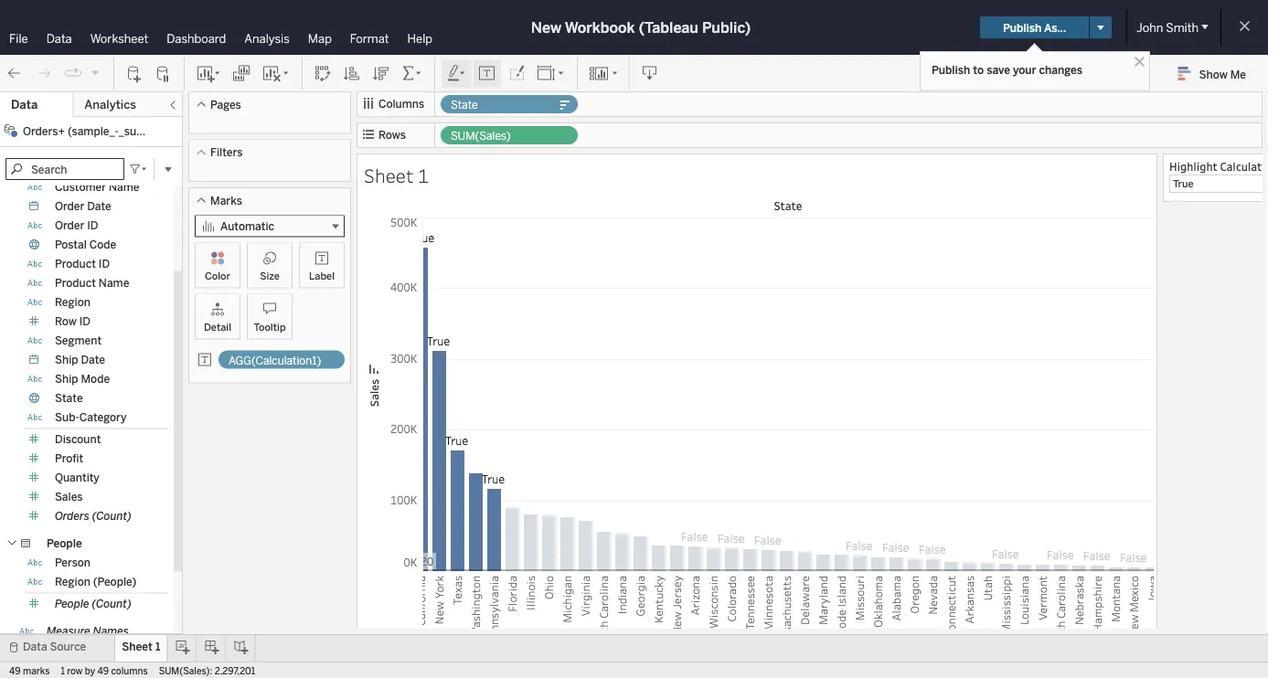 Task type: locate. For each thing, give the bounding box(es) containing it.
0 horizontal spatial sheet
[[122, 641, 153, 654]]

1 vertical spatial ship
[[55, 373, 78, 386]]

0 vertical spatial data
[[46, 31, 72, 46]]

2 product from the top
[[55, 277, 96, 290]]

1 horizontal spatial state
[[451, 98, 478, 112]]

2 region from the top
[[55, 576, 90, 589]]

id up postal code
[[87, 219, 98, 232]]

sheet 1 up 'columns'
[[122, 641, 160, 654]]

2 ship from the top
[[55, 373, 78, 386]]

sub-category
[[55, 411, 127, 424]]

replay animation image
[[64, 64, 82, 83], [90, 67, 101, 78]]

date
[[87, 200, 111, 213], [81, 353, 105, 367]]

ship
[[55, 353, 78, 367], [55, 373, 78, 386]]

region
[[55, 296, 90, 309], [55, 576, 90, 589]]

sheet
[[364, 163, 414, 188], [122, 641, 153, 654]]

ship for ship date
[[55, 353, 78, 367]]

size
[[260, 270, 280, 282]]

(count) for orders (count)
[[92, 510, 132, 523]]

product down the postal
[[55, 257, 96, 271]]

me
[[1231, 67, 1246, 81]]

0 vertical spatial name
[[109, 181, 139, 194]]

1 ship from the top
[[55, 353, 78, 367]]

Florida, State. Press Space to toggle selection. Press Escape to go back to the left margin. Use arrow keys to navigate headers text field
[[503, 572, 521, 679]]

highlight image
[[446, 64, 467, 83]]

0 vertical spatial order
[[55, 200, 84, 213]]

Mississippi, State. Press Space to toggle selection. Press Escape to go back to the left margin. Use arrow keys to navigate headers text field
[[997, 572, 1015, 679]]

1 horizontal spatial sheet
[[364, 163, 414, 188]]

by
[[85, 666, 95, 677]]

0 horizontal spatial 49
[[9, 666, 21, 677]]

changes
[[1039, 63, 1083, 76]]

row
[[67, 666, 83, 677]]

1 region from the top
[[55, 296, 90, 309]]

date for ship date
[[81, 353, 105, 367]]

new data source image
[[125, 64, 144, 83]]

your
[[1013, 63, 1037, 76]]

1
[[418, 163, 429, 188], [155, 641, 160, 654], [61, 666, 65, 677]]

order up the postal
[[55, 219, 84, 232]]

1 vertical spatial (count)
[[92, 598, 131, 611]]

publish to save your changes
[[932, 63, 1083, 76]]

show/hide cards image
[[589, 64, 618, 83]]

1 vertical spatial id
[[99, 257, 110, 271]]

row
[[55, 315, 77, 328]]

show me button
[[1170, 59, 1263, 88]]

name down product id
[[99, 277, 129, 290]]

1 horizontal spatial publish
[[1003, 21, 1042, 34]]

Georgia, State. Press Space to toggle selection. Press Escape to go back to the left margin. Use arrow keys to navigate headers text field
[[631, 572, 649, 679]]

0 vertical spatial people
[[47, 537, 82, 551]]

0 horizontal spatial publish
[[932, 63, 971, 76]]

publish
[[1003, 21, 1042, 34], [932, 63, 971, 76]]

sheet 1
[[364, 163, 429, 188], [122, 641, 160, 654]]

1 vertical spatial 1
[[155, 641, 160, 654]]

2 (count) from the top
[[92, 598, 131, 611]]

2 49 from the left
[[97, 666, 109, 677]]

0 vertical spatial product
[[55, 257, 96, 271]]

1 vertical spatial order
[[55, 219, 84, 232]]

label
[[309, 270, 335, 282]]

clear sheet image
[[262, 64, 291, 83]]

1 row by 49 columns
[[61, 666, 148, 677]]

sum(sales):
[[159, 666, 212, 677]]

49 marks
[[9, 666, 50, 677]]

0 vertical spatial date
[[87, 200, 111, 213]]

1 vertical spatial name
[[99, 277, 129, 290]]

id right row
[[79, 315, 91, 328]]

1 vertical spatial date
[[81, 353, 105, 367]]

code
[[89, 238, 116, 251]]

date for order date
[[87, 200, 111, 213]]

replay animation image right redo icon
[[64, 64, 82, 83]]

redo image
[[35, 64, 53, 83]]

data down undo icon at the top left
[[11, 97, 38, 112]]

1 (count) from the top
[[92, 510, 132, 523]]

analysis
[[244, 31, 290, 46]]

Maryland, State. Press Space to toggle selection. Press Escape to go back to the left margin. Use arrow keys to navigate headers text field
[[814, 572, 832, 679]]

0 vertical spatial state
[[451, 98, 478, 112]]

Montana, State. Press Space to toggle selection. Press Escape to go back to the left margin. Use arrow keys to navigate headers text field
[[1107, 572, 1125, 679]]

product for product name
[[55, 277, 96, 290]]

Search text field
[[5, 158, 124, 180]]

ship for ship mode
[[55, 373, 78, 386]]

(count) down '(people)'
[[92, 598, 131, 611]]

product down product id
[[55, 277, 96, 290]]

tooltip
[[254, 321, 286, 333]]

1 horizontal spatial sheet 1
[[364, 163, 429, 188]]

49 right by
[[97, 666, 109, 677]]

1 vertical spatial people
[[55, 598, 89, 611]]

name
[[109, 181, 139, 194], [99, 277, 129, 290]]

ship down the segment
[[55, 353, 78, 367]]

2 vertical spatial 1
[[61, 666, 65, 677]]

product for product id
[[55, 257, 96, 271]]

Pennsylvania, State. Press Space to toggle selection. Press Escape to go back to the left margin. Use arrow keys to navigate headers text field
[[485, 572, 503, 679]]

0 vertical spatial 1
[[418, 163, 429, 188]]

Virginia, State. Press Space to toggle selection. Press Escape to go back to the left margin. Use arrow keys to navigate headers text field
[[576, 572, 594, 679]]

order
[[55, 200, 84, 213], [55, 219, 84, 232]]

Washington, State. Press Space to toggle selection. Press Escape to go back to the left margin. Use arrow keys to navigate headers text field
[[466, 572, 485, 679]]

people for people
[[47, 537, 82, 551]]

2 horizontal spatial 1
[[418, 163, 429, 188]]

New Hampshire, State. Press Space to toggle selection. Press Escape to go back to the left margin. Use arrow keys to navigate headers text field
[[1088, 572, 1107, 679]]

Tennessee, State. Press Space to toggle selection. Press Escape to go back to the left margin. Use arrow keys to navigate headers text field
[[741, 572, 759, 679]]

publish left to
[[932, 63, 971, 76]]

(people)
[[93, 576, 137, 589]]

(count)
[[92, 510, 132, 523], [92, 598, 131, 611]]

id down code
[[99, 257, 110, 271]]

1 order from the top
[[55, 200, 84, 213]]

agg(calculation1)
[[229, 354, 321, 367]]

49
[[9, 666, 21, 677], [97, 666, 109, 677]]

product
[[55, 257, 96, 271], [55, 277, 96, 290]]

people
[[47, 537, 82, 551], [55, 598, 89, 611]]

publish inside button
[[1003, 21, 1042, 34]]

49 left marks
[[9, 666, 21, 677]]

1 vertical spatial publish
[[932, 63, 971, 76]]

new workbook (tableau public)
[[531, 19, 751, 36]]

2 vertical spatial state
[[55, 392, 83, 405]]

date up mode
[[81, 353, 105, 367]]

john smith
[[1137, 20, 1199, 35]]

1 down columns
[[418, 163, 429, 188]]

sheet down rows
[[364, 163, 414, 188]]

sorted descending by sum of sales within state image
[[372, 64, 391, 83]]

data up marks
[[23, 641, 47, 654]]

as...
[[1044, 21, 1067, 34]]

publish as...
[[1003, 21, 1067, 34]]

New York, State. Press Space to toggle selection. Press Escape to go back to the left margin. Use arrow keys to navigate headers text field
[[430, 572, 448, 679]]

marks. press enter to open the view data window.. use arrow keys to navigate data visualization elements. image
[[423, 215, 1268, 572]]

customer
[[55, 181, 106, 194]]

sheet up 'columns'
[[122, 641, 153, 654]]

ship mode
[[55, 373, 110, 386]]

2 vertical spatial id
[[79, 315, 91, 328]]

detail
[[204, 321, 231, 333]]

1 up sum(sales):
[[155, 641, 160, 654]]

0 vertical spatial ship
[[55, 353, 78, 367]]

name for product name
[[99, 277, 129, 290]]

1 horizontal spatial 49
[[97, 666, 109, 677]]

save
[[987, 63, 1010, 76]]

Louisiana, State. Press Space to toggle selection. Press Escape to go back to the left margin. Use arrow keys to navigate headers text field
[[1015, 572, 1033, 679]]

names
[[93, 625, 129, 638]]

1 vertical spatial sheet 1
[[122, 641, 160, 654]]

0 vertical spatial publish
[[1003, 21, 1042, 34]]

fit image
[[537, 64, 566, 83]]

1 product from the top
[[55, 257, 96, 271]]

date down customer name
[[87, 200, 111, 213]]

Michigan, State. Press Space to toggle selection. Press Escape to go back to the left margin. Use arrow keys to navigate headers text field
[[558, 572, 576, 679]]

show me
[[1200, 67, 1246, 81]]

region (people)
[[55, 576, 137, 589]]

1 49 from the left
[[9, 666, 21, 677]]

people up person
[[47, 537, 82, 551]]

state
[[451, 98, 478, 112], [774, 198, 803, 213], [55, 392, 83, 405]]

region up row id
[[55, 296, 90, 309]]

totals image
[[401, 64, 423, 83]]

Indiana, State. Press Space to toggle selection. Press Escape to go back to the left margin. Use arrow keys to navigate headers text field
[[613, 572, 631, 679]]

Nevada, State. Press Space to toggle selection. Press Escape to go back to the left margin. Use arrow keys to navigate headers text field
[[924, 572, 942, 679]]

order for order id
[[55, 219, 84, 232]]

0 vertical spatial region
[[55, 296, 90, 309]]

id
[[87, 219, 98, 232], [99, 257, 110, 271], [79, 315, 91, 328]]

1 vertical spatial product
[[55, 277, 96, 290]]

order up 'order id'
[[55, 200, 84, 213]]

1 vertical spatial region
[[55, 576, 90, 589]]

Kentucky, State. Press Space to toggle selection. Press Escape to go back to the left margin. Use arrow keys to navigate headers text field
[[649, 572, 668, 679]]

region for region (people)
[[55, 576, 90, 589]]

region down person
[[55, 576, 90, 589]]

1 left row
[[61, 666, 65, 677]]

0 vertical spatial sheet
[[364, 163, 414, 188]]

discount
[[55, 433, 101, 446]]

2 order from the top
[[55, 219, 84, 232]]

0 horizontal spatial replay animation image
[[64, 64, 82, 83]]

rows
[[379, 128, 406, 142]]

analytics
[[84, 97, 136, 112]]

category
[[79, 411, 127, 424]]

publish left as...
[[1003, 21, 1042, 34]]

format workbook image
[[508, 64, 526, 83]]

dashboard
[[167, 31, 226, 46]]

highlight
[[1170, 159, 1218, 174]]

2 horizontal spatial state
[[774, 198, 803, 213]]

0 vertical spatial (count)
[[92, 510, 132, 523]]

replay animation image up 'analytics'
[[90, 67, 101, 78]]

name right customer
[[109, 181, 139, 194]]

people up 'measure'
[[55, 598, 89, 611]]

ship down ship date on the bottom of page
[[55, 373, 78, 386]]

collapse image
[[167, 100, 178, 111]]

0 vertical spatial id
[[87, 219, 98, 232]]

(count) right orders
[[92, 510, 132, 523]]

sales
[[55, 491, 83, 504]]

0 horizontal spatial 1
[[61, 666, 65, 677]]

Arkansas, State. Press Space to toggle selection. Press Escape to go back to the left margin. Use arrow keys to navigate headers text field
[[960, 572, 979, 679]]

Connecticut, State. Press Space to toggle selection. Press Escape to go back to the left margin. Use arrow keys to navigate headers text field
[[942, 572, 960, 679]]

1 vertical spatial data
[[11, 97, 38, 112]]

data up redo icon
[[46, 31, 72, 46]]

0 horizontal spatial state
[[55, 392, 83, 405]]

profit
[[55, 452, 83, 465]]

sheet 1 down rows
[[364, 163, 429, 188]]



Task type: vqa. For each thing, say whether or not it's contained in the screenshot.
AGG(Calculation1)
yes



Task type: describe. For each thing, give the bounding box(es) containing it.
Oklahoma, State. Press Space to toggle selection. Press Escape to go back to the left margin. Use arrow keys to navigate headers text field
[[869, 572, 887, 679]]

order date
[[55, 200, 111, 213]]

color
[[205, 270, 230, 282]]

id for product id
[[99, 257, 110, 271]]

Colorado, State. Press Space to toggle selection. Press Escape to go back to the left margin. Use arrow keys to navigate headers text field
[[722, 572, 741, 679]]

Wisconsin, State. Press Space to toggle selection. Press Escape to go back to the left margin. Use arrow keys to navigate headers text field
[[704, 572, 722, 679]]

measure names
[[47, 625, 129, 638]]

region for region
[[55, 296, 90, 309]]

workbook
[[565, 19, 635, 36]]

orders
[[55, 510, 89, 523]]

product id
[[55, 257, 110, 271]]

segment
[[55, 334, 102, 348]]

New Jersey, State. Press Space to toggle selection. Press Escape to go back to the left margin. Use arrow keys to navigate headers text field
[[668, 572, 686, 679]]

pause auto updates image
[[155, 64, 173, 83]]

columns
[[111, 666, 148, 677]]

hide mark labels image
[[478, 64, 497, 83]]

Illinois, State. Press Space to toggle selection. Press Escape to go back to the left margin. Use arrow keys to navigate headers text field
[[521, 572, 540, 679]]

Utah, State. Press Space to toggle selection. Press Escape to go back to the left margin. Use arrow keys to navigate headers text field
[[979, 572, 997, 679]]

Vermont, State. Press Space to toggle selection. Press Escape to go back to the left margin. Use arrow keys to navigate headers text field
[[1033, 572, 1052, 679]]

Nebraska, State. Press Space to toggle selection. Press Escape to go back to the left margin. Use arrow keys to navigate headers text field
[[1070, 572, 1088, 679]]

source
[[50, 641, 86, 654]]

Minnesota, State. Press Space to toggle selection. Press Escape to go back to the left margin. Use arrow keys to navigate headers text field
[[759, 572, 777, 679]]

to
[[973, 63, 984, 76]]

measure
[[47, 625, 90, 638]]

Iowa, State. Press Space to toggle selection. Press Escape to go back to the left margin. Use arrow keys to navigate headers text field
[[1143, 572, 1161, 679]]

map
[[308, 31, 332, 46]]

close image
[[1131, 53, 1149, 70]]

customer name
[[55, 181, 139, 194]]

1 vertical spatial sheet
[[122, 641, 153, 654]]

1 horizontal spatial 1
[[155, 641, 160, 654]]

order id
[[55, 219, 98, 232]]

North Carolina, State. Press Space to toggle selection. Press Escape to go back to the left margin. Use arrow keys to navigate headers text field
[[594, 572, 613, 679]]

2 vertical spatial data
[[23, 641, 47, 654]]

2,297,201
[[215, 666, 255, 677]]

(tableau
[[639, 19, 699, 36]]

publish for publish to save your changes
[[932, 63, 971, 76]]

sum(sales): 2,297,201
[[159, 666, 255, 677]]

quantity
[[55, 471, 100, 485]]

sum(sales)
[[451, 129, 511, 143]]

New Mexico, State. Press Space to toggle selection. Press Escape to go back to the left margin. Use arrow keys to navigate headers text field
[[1125, 572, 1143, 679]]

id for row id
[[79, 315, 91, 328]]

publish for publish as...
[[1003, 21, 1042, 34]]

marks
[[23, 666, 50, 677]]

_superstore
[[119, 124, 180, 138]]

new worksheet image
[[196, 64, 221, 83]]

(count) for people (count)
[[92, 598, 131, 611]]

worksheet
[[90, 31, 148, 46]]

download image
[[641, 64, 659, 83]]

Arizona, State. Press Space to toggle selection. Press Escape to go back to the left margin. Use arrow keys to navigate headers text field
[[686, 572, 704, 679]]

Massachusetts, State. Press Space to toggle selection. Press Escape to go back to the left margin. Use arrow keys to navigate headers text field
[[777, 572, 796, 679]]

row id
[[55, 315, 91, 328]]

orders (count)
[[55, 510, 132, 523]]

Ohio, State. Press Space to toggle selection. Press Escape to go back to the left margin. Use arrow keys to navigate headers text field
[[540, 572, 558, 679]]

undo image
[[5, 64, 24, 83]]

help
[[407, 31, 433, 46]]

California, State. Press Space to toggle selection. Press Escape to go back to the left margin. Use arrow keys to navigate headers text field
[[412, 572, 430, 679]]

Rhode Island, State. Press Space to toggle selection. Press Escape to go back to the left margin. Use arrow keys to navigate headers text field
[[832, 572, 851, 679]]

publish as... button
[[980, 16, 1089, 38]]

swap rows and columns image
[[314, 64, 332, 83]]

calculatio
[[1220, 159, 1268, 174]]

mode
[[81, 373, 110, 386]]

id for order id
[[87, 219, 98, 232]]

sub-
[[55, 411, 79, 424]]

public)
[[702, 19, 751, 36]]

(sample_-
[[68, 124, 119, 138]]

smith
[[1166, 20, 1199, 35]]

South Carolina, State. Press Space to toggle selection. Press Escape to go back to the left margin. Use arrow keys to navigate headers text field
[[1052, 572, 1070, 679]]

0 horizontal spatial sheet 1
[[122, 641, 160, 654]]

person
[[55, 556, 91, 570]]

sorted descending by sum of sales within state image
[[368, 362, 381, 376]]

people (count)
[[55, 598, 131, 611]]

people for people (count)
[[55, 598, 89, 611]]

orders+
[[23, 124, 65, 138]]

1 vertical spatial state
[[774, 198, 803, 213]]

Missouri, State. Press Space to toggle selection. Press Escape to go back to the left margin. Use arrow keys to navigate headers text field
[[851, 572, 869, 679]]

Oregon, State. Press Space to toggle selection. Press Escape to go back to the left margin. Use arrow keys to navigate headers text field
[[905, 572, 924, 679]]

product name
[[55, 277, 129, 290]]

duplicate image
[[232, 64, 251, 83]]

marks
[[210, 194, 242, 207]]

file
[[9, 31, 28, 46]]

Alabama, State. Press Space to toggle selection. Press Escape to go back to the left margin. Use arrow keys to navigate headers text field
[[887, 572, 905, 679]]

show
[[1200, 67, 1228, 81]]

1 horizontal spatial replay animation image
[[90, 67, 101, 78]]

columns
[[379, 97, 425, 111]]

sorted ascending by sum of sales within state image
[[343, 64, 361, 83]]

Delaware, State. Press Space to toggle selection. Press Escape to go back to the left margin. Use arrow keys to navigate headers text field
[[796, 572, 814, 679]]

postal
[[55, 238, 87, 251]]

name for customer name
[[109, 181, 139, 194]]

pages
[[210, 98, 241, 111]]

format
[[350, 31, 389, 46]]

0 vertical spatial sheet 1
[[364, 163, 429, 188]]

new
[[531, 19, 562, 36]]

orders+ (sample_-_superstore (1))
[[23, 124, 201, 138]]

Texas, State. Press Space to toggle selection. Press Escape to go back to the left margin. Use arrow keys to navigate headers text field
[[448, 572, 466, 679]]

data source
[[23, 641, 86, 654]]

ship date
[[55, 353, 105, 367]]

order for order date
[[55, 200, 84, 213]]

john
[[1137, 20, 1164, 35]]

highlight calculatio
[[1170, 159, 1268, 174]]

(1))
[[183, 124, 201, 138]]

postal code
[[55, 238, 116, 251]]

filters
[[210, 146, 243, 159]]



